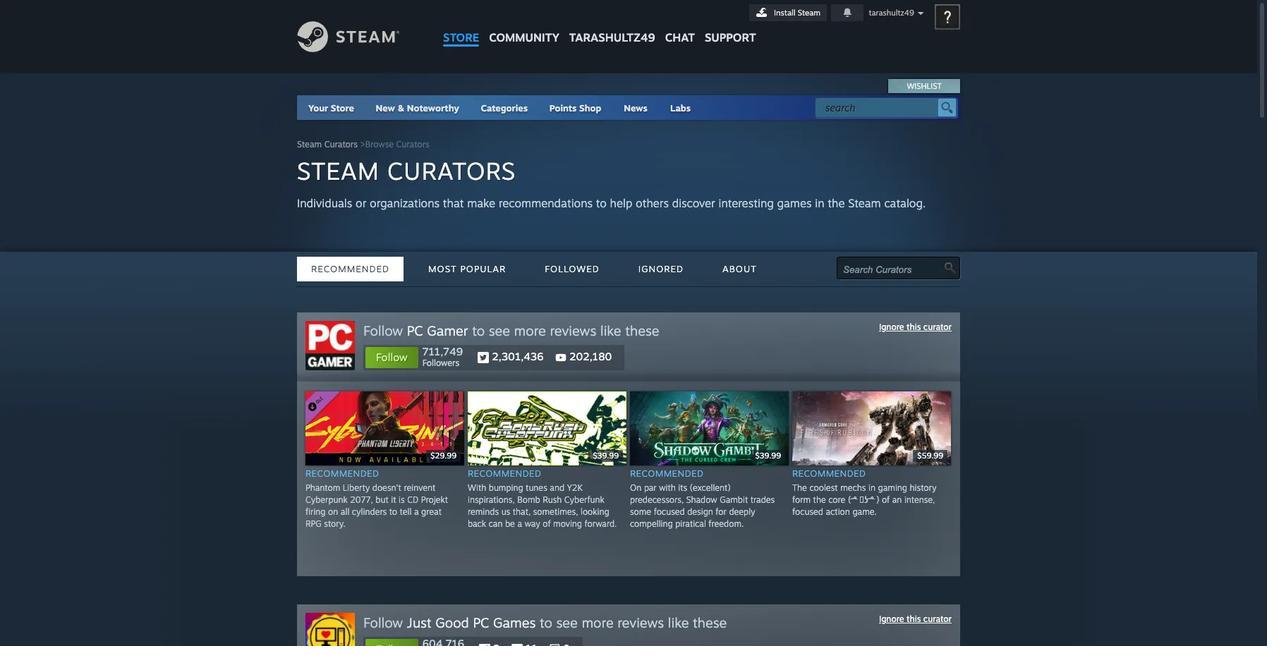 Task type: locate. For each thing, give the bounding box(es) containing it.
1 horizontal spatial a
[[518, 519, 522, 529]]

None text field
[[844, 265, 946, 275]]

1 horizontal spatial these
[[693, 615, 727, 632]]

0 horizontal spatial of
[[543, 519, 551, 529]]

or
[[356, 196, 367, 210]]

curator for follow just good pc games to see more reviews like these
[[924, 614, 952, 625]]

focused down form
[[793, 507, 824, 517]]

followed link
[[531, 257, 614, 282]]

a for recommended with bumping tunes and y2k inspirations, bomb rush cyberfunk reminds us that, sometimes, looking back can be a way of moving forward.
[[518, 519, 522, 529]]

see up 2,301,436 at the left bottom of the page
[[489, 323, 510, 340]]

install steam link
[[750, 4, 827, 21]]

firing
[[306, 507, 326, 517]]

0 horizontal spatial more
[[514, 323, 546, 340]]

forward.
[[585, 519, 617, 529]]

to left help
[[596, 196, 607, 210]]

of right way
[[543, 519, 551, 529]]

0 horizontal spatial reviews
[[550, 323, 597, 340]]

recommended inside the "recommended with bumping tunes and y2k inspirations, bomb rush cyberfunk reminds us that, sometimes, looking back can be a way of moving forward."
[[468, 468, 542, 479]]

curator
[[924, 322, 952, 332], [924, 614, 952, 625]]

2 ignore this curator from the top
[[880, 614, 952, 625]]

1 horizontal spatial in
[[869, 483, 876, 493]]

1 horizontal spatial tarashultz49
[[869, 8, 915, 18]]

ignore this curator
[[880, 322, 952, 332], [880, 614, 952, 625]]

2 this from the top
[[907, 614, 922, 625]]

1 vertical spatial see
[[557, 615, 578, 632]]

1 horizontal spatial focused
[[793, 507, 824, 517]]

$39.99 up cyberfunk
[[593, 451, 619, 461]]

follow
[[364, 323, 403, 340], [376, 351, 408, 364], [364, 615, 403, 632]]

recommendations
[[499, 196, 593, 210]]

freedom.
[[709, 519, 744, 529]]

cyberpunk
[[306, 495, 348, 505]]

0 vertical spatial ignore
[[880, 322, 905, 332]]

1 horizontal spatial like
[[668, 615, 689, 632]]

most popular link
[[414, 257, 521, 282]]

1 vertical spatial of
[[543, 519, 551, 529]]

phantom
[[306, 483, 340, 493]]

͡°
[[852, 495, 857, 505], [869, 495, 874, 505]]

0 vertical spatial follow
[[364, 323, 403, 340]]

$39.99 link up (excellent)
[[630, 392, 793, 466]]

pc left "gamer"
[[407, 323, 423, 340]]

1 horizontal spatial the
[[828, 196, 845, 210]]

$39.99 for recommended on par with its (excellent) predecessors, shadow gambit trades some focused design for deeply compelling piratical freedom.
[[756, 451, 781, 461]]

install
[[774, 8, 796, 18]]

back
[[468, 519, 486, 529]]

curators left >
[[325, 139, 358, 150]]

1 vertical spatial ignore this curator
[[880, 614, 952, 625]]

pc right good
[[473, 615, 490, 632]]

1 vertical spatial this
[[907, 614, 922, 625]]

1 vertical spatial more
[[582, 615, 614, 632]]

labs
[[671, 102, 691, 114]]

1 $39.99 from the left
[[593, 451, 619, 461]]

1 horizontal spatial see
[[557, 615, 578, 632]]

focused inside recommended the coolest mechs in gaming history form the core ( ͡° ͜ʖ ͡° ) of an intense, focused action game.
[[793, 507, 824, 517]]

discover
[[673, 196, 716, 210]]

noteworthy
[[407, 102, 460, 114]]

2 $39.99 from the left
[[756, 451, 781, 461]]

recommended inside recommended on par with its (excellent) predecessors, shadow gambit trades some focused design for deeply compelling piratical freedom.
[[630, 468, 704, 479]]

1 horizontal spatial of
[[882, 495, 890, 505]]

&
[[398, 102, 405, 114]]

1 this from the top
[[907, 322, 922, 332]]

0 vertical spatial the
[[828, 196, 845, 210]]

1 vertical spatial in
[[869, 483, 876, 493]]

labs link
[[659, 95, 702, 120]]

0 vertical spatial more
[[514, 323, 546, 340]]

0 horizontal spatial $39.99
[[593, 451, 619, 461]]

moving
[[554, 519, 582, 529]]

ignore this curator for follow just good pc games to see more reviews like these
[[880, 614, 952, 625]]

cylinders
[[352, 507, 387, 517]]

games
[[493, 615, 536, 632]]

points
[[550, 102, 577, 114]]

711,749
[[423, 345, 463, 359]]

store link
[[438, 0, 484, 51]]

your store link
[[308, 102, 354, 114]]

1 ignore this curator from the top
[[880, 322, 952, 332]]

a
[[414, 507, 419, 517], [518, 519, 522, 529]]

a right be at left bottom
[[518, 519, 522, 529]]

a right "tell" on the left
[[414, 507, 419, 517]]

recommended for recommended on par with its (excellent) predecessors, shadow gambit trades some focused design for deeply compelling piratical freedom.
[[630, 468, 704, 479]]

follow left followers
[[376, 351, 408, 364]]

of inside recommended the coolest mechs in gaming history form the core ( ͡° ͜ʖ ͡° ) of an intense, focused action game.
[[882, 495, 890, 505]]

new
[[376, 102, 395, 114]]

in right mechs
[[869, 483, 876, 493]]

to
[[596, 196, 607, 210], [472, 323, 485, 340], [390, 507, 397, 517], [540, 615, 553, 632]]

0 horizontal spatial these
[[626, 323, 660, 340]]

catalog.
[[885, 196, 926, 210]]

recommended up bumping
[[468, 468, 542, 479]]

1 horizontal spatial pc
[[473, 615, 490, 632]]

0 vertical spatial tarashultz49
[[869, 8, 915, 18]]

like
[[601, 323, 622, 340], [668, 615, 689, 632]]

to right "gamer"
[[472, 323, 485, 340]]

0 vertical spatial reviews
[[550, 323, 597, 340]]

in inside recommended the coolest mechs in gaming history form the core ( ͡° ͜ʖ ͡° ) of an intense, focused action game.
[[869, 483, 876, 493]]

1 vertical spatial curator
[[924, 614, 952, 625]]

focused down the predecessors,
[[654, 507, 685, 517]]

shadow
[[687, 495, 718, 505]]

game.
[[853, 507, 877, 517]]

to right games
[[540, 615, 553, 632]]

$39.99 link
[[468, 392, 630, 466], [630, 392, 793, 466]]

curators up that
[[388, 156, 516, 186]]

0 horizontal spatial ͡°
[[852, 495, 857, 505]]

2 vertical spatial follow
[[364, 615, 403, 632]]

ignore this curator link
[[880, 322, 952, 332], [880, 614, 952, 625]]

to down it
[[390, 507, 397, 517]]

recommended inside recommended the coolest mechs in gaming history form the core ( ͡° ͜ʖ ͡° ) of an intense, focused action game.
[[793, 468, 866, 479]]

coolest
[[810, 483, 838, 493]]

search text field
[[826, 99, 935, 117]]

this
[[907, 322, 922, 332], [907, 614, 922, 625]]

categories
[[481, 102, 528, 114]]

follow for follow just good pc games to see more reviews like these
[[364, 615, 403, 632]]

1 curator from the top
[[924, 322, 952, 332]]

2 curator from the top
[[924, 614, 952, 625]]

ignore this curator link for follow just good pc games to see more reviews like these
[[880, 614, 952, 625]]

recommended phantom liberty doesn't reinvent cyberpunk 2077, but it is cd projekt firing on all cylinders to tell a great rpg story.
[[306, 468, 448, 529]]

1 vertical spatial a
[[518, 519, 522, 529]]

tarashultz49 link
[[565, 0, 661, 51]]

2 ignore this curator link from the top
[[880, 614, 952, 625]]

the
[[828, 196, 845, 210], [814, 495, 826, 505]]

$39.99
[[593, 451, 619, 461], [756, 451, 781, 461]]

compelling
[[630, 519, 673, 529]]

an
[[893, 495, 902, 505]]

0 horizontal spatial pc
[[407, 323, 423, 340]]

0 vertical spatial curator
[[924, 322, 952, 332]]

of right the )
[[882, 495, 890, 505]]

2 focused from the left
[[793, 507, 824, 517]]

recommended down 'or'
[[311, 263, 390, 275]]

for
[[716, 507, 727, 517]]

curators for steam curators > browse curators
[[325, 139, 358, 150]]

$39.99 link up and
[[468, 392, 630, 466]]

rush
[[543, 495, 562, 505]]

popular
[[461, 263, 506, 275]]

1 vertical spatial reviews
[[618, 615, 664, 632]]

1 horizontal spatial reviews
[[618, 615, 664, 632]]

$39.99 link for recommended on par with its (excellent) predecessors, shadow gambit trades some focused design for deeply compelling piratical freedom.
[[630, 392, 793, 466]]

recommended inside recommended phantom liberty doesn't reinvent cyberpunk 2077, but it is cd projekt firing on all cylinders to tell a great rpg story.
[[306, 468, 379, 479]]

us
[[502, 507, 511, 517]]

0 horizontal spatial focused
[[654, 507, 685, 517]]

the
[[793, 483, 807, 493]]

0 vertical spatial this
[[907, 322, 922, 332]]

0 horizontal spatial a
[[414, 507, 419, 517]]

$29.99
[[431, 451, 457, 461]]

a inside the "recommended with bumping tunes and y2k inspirations, bomb rush cyberfunk reminds us that, sometimes, looking back can be a way of moving forward."
[[518, 519, 522, 529]]

follow left the just
[[364, 615, 403, 632]]

is
[[399, 495, 405, 505]]

0 vertical spatial pc
[[407, 323, 423, 340]]

support link
[[700, 0, 761, 48]]

2077,
[[350, 495, 373, 505]]

1 vertical spatial the
[[814, 495, 826, 505]]

curator for follow pc gamer to see more reviews like these
[[924, 322, 952, 332]]

1 ignore from the top
[[880, 322, 905, 332]]

͡° left the )
[[869, 495, 874, 505]]

recommended up coolest
[[793, 468, 866, 479]]

>
[[360, 139, 365, 150]]

on
[[328, 507, 338, 517]]

individuals
[[297, 196, 352, 210]]

1 vertical spatial ignore this curator link
[[880, 614, 952, 625]]

see right games
[[557, 615, 578, 632]]

0 horizontal spatial in
[[816, 196, 825, 210]]

1 ignore this curator link from the top
[[880, 322, 952, 332]]

a inside recommended phantom liberty doesn't reinvent cyberpunk 2077, but it is cd projekt firing on all cylinders to tell a great rpg story.
[[414, 507, 419, 517]]

steam curators > browse curators
[[297, 139, 430, 150]]

(excellent)
[[690, 483, 731, 493]]

support
[[705, 30, 757, 44]]

0 vertical spatial in
[[816, 196, 825, 210]]

͡° down mechs
[[852, 495, 857, 505]]

ignore this curator link for follow pc gamer to see more reviews like these
[[880, 322, 952, 332]]

steam right install
[[798, 8, 821, 18]]

1 vertical spatial ignore
[[880, 614, 905, 625]]

1 focused from the left
[[654, 507, 685, 517]]

2 ignore from the top
[[880, 614, 905, 625]]

0 vertical spatial of
[[882, 495, 890, 505]]

None image field
[[945, 263, 957, 274]]

1 horizontal spatial ͡°
[[869, 495, 874, 505]]

shop
[[580, 102, 602, 114]]

2 $39.99 link from the left
[[630, 392, 793, 466]]

in right games
[[816, 196, 825, 210]]

games
[[778, 196, 812, 210]]

$39.99 up trades
[[756, 451, 781, 461]]

on
[[630, 483, 642, 493]]

follow up follow link
[[364, 323, 403, 340]]

the right games
[[828, 196, 845, 210]]

organizations
[[370, 196, 440, 210]]

points shop
[[550, 102, 602, 114]]

recommended up "with"
[[630, 468, 704, 479]]

recommended up "liberty"
[[306, 468, 379, 479]]

1 $39.99 link from the left
[[468, 392, 630, 466]]

history
[[910, 483, 937, 493]]

community
[[489, 30, 560, 44]]

0 vertical spatial see
[[489, 323, 510, 340]]

0 vertical spatial ignore this curator
[[880, 322, 952, 332]]

0 horizontal spatial the
[[814, 495, 826, 505]]

recommended on par with its (excellent) predecessors, shadow gambit trades some focused design for deeply compelling piratical freedom.
[[630, 468, 775, 529]]

0 vertical spatial ignore this curator link
[[880, 322, 952, 332]]

the down coolest
[[814, 495, 826, 505]]

mechs
[[841, 483, 867, 493]]

0 horizontal spatial like
[[601, 323, 622, 340]]

0 horizontal spatial tarashultz49
[[570, 30, 656, 44]]

1 vertical spatial follow
[[376, 351, 408, 364]]

1 horizontal spatial $39.99
[[756, 451, 781, 461]]

reminds
[[468, 507, 499, 517]]

0 vertical spatial a
[[414, 507, 419, 517]]



Task type: vqa. For each thing, say whether or not it's contained in the screenshot.
DualShock Controllers (USB Only) Only)
no



Task type: describe. For each thing, give the bounding box(es) containing it.
follow pc gamer to see more reviews like these
[[364, 323, 660, 340]]

trades
[[751, 495, 775, 505]]

follow for follow
[[376, 351, 408, 364]]

curators up steam curators
[[396, 139, 430, 150]]

install steam
[[774, 8, 821, 18]]

ignored link
[[625, 257, 698, 282]]

(
[[848, 495, 852, 505]]

ignore for follow pc gamer to see more reviews like these
[[880, 322, 905, 332]]

inspirations,
[[468, 495, 515, 505]]

$29.99 link
[[306, 392, 468, 466]]

focused inside recommended on par with its (excellent) predecessors, shadow gambit trades some focused design for deeply compelling piratical freedom.
[[654, 507, 685, 517]]

par
[[644, 483, 657, 493]]

recommended the coolest mechs in gaming history form the core ( ͡° ͜ʖ ͡° ) of an intense, focused action game.
[[793, 468, 937, 517]]

ignore this curator for follow pc gamer to see more reviews like these
[[880, 322, 952, 332]]

the inside recommended the coolest mechs in gaming history form the core ( ͡° ͜ʖ ͡° ) of an intense, focused action game.
[[814, 495, 826, 505]]

2 ͡° from the left
[[869, 495, 874, 505]]

projekt
[[421, 495, 448, 505]]

and
[[550, 483, 565, 493]]

that,
[[513, 507, 531, 517]]

doesn't
[[373, 483, 402, 493]]

deeply
[[730, 507, 756, 517]]

)
[[877, 495, 880, 505]]

it
[[391, 495, 396, 505]]

your
[[308, 102, 329, 114]]

ignore for follow just good pc games to see more reviews like these
[[880, 614, 905, 625]]

help
[[610, 196, 633, 210]]

recommended for recommended with bumping tunes and y2k inspirations, bomb rush cyberfunk reminds us that, sometimes, looking back can be a way of moving forward.
[[468, 468, 542, 479]]

of inside the "recommended with bumping tunes and y2k inspirations, bomb rush cyberfunk reminds us that, sometimes, looking back can be a way of moving forward."
[[543, 519, 551, 529]]

$39.99 for recommended with bumping tunes and y2k inspirations, bomb rush cyberfunk reminds us that, sometimes, looking back can be a way of moving forward.
[[593, 451, 619, 461]]

reinvent
[[404, 483, 436, 493]]

gaming
[[879, 483, 908, 493]]

recommended for recommended
[[311, 263, 390, 275]]

good
[[436, 615, 469, 632]]

about
[[723, 263, 757, 275]]

news
[[624, 102, 648, 114]]

this for follow pc gamer to see more reviews like these
[[907, 322, 922, 332]]

gamer
[[427, 323, 468, 340]]

community link
[[484, 0, 565, 51]]

steam down steam curators link
[[297, 156, 380, 186]]

news link
[[613, 95, 659, 120]]

new & noteworthy
[[376, 102, 460, 114]]

some
[[630, 507, 652, 517]]

recommended for recommended the coolest mechs in gaming history form the core ( ͡° ͜ʖ ͡° ) of an intense, focused action game.
[[793, 468, 866, 479]]

predecessors,
[[630, 495, 684, 505]]

gambit
[[720, 495, 748, 505]]

be
[[505, 519, 515, 529]]

0 vertical spatial like
[[601, 323, 622, 340]]

way
[[525, 519, 541, 529]]

1 ͡° from the left
[[852, 495, 857, 505]]

bomb
[[518, 495, 540, 505]]

1 vertical spatial pc
[[473, 615, 490, 632]]

chat
[[666, 30, 695, 44]]

y2k
[[567, 483, 583, 493]]

interesting
[[719, 196, 774, 210]]

browse
[[365, 139, 394, 150]]

but
[[376, 495, 389, 505]]

a for recommended phantom liberty doesn't reinvent cyberpunk 2077, but it is cd projekt firing on all cylinders to tell a great rpg story.
[[414, 507, 419, 517]]

1 vertical spatial these
[[693, 615, 727, 632]]

form
[[793, 495, 811, 505]]

chat link
[[661, 0, 700, 48]]

1 horizontal spatial more
[[582, 615, 614, 632]]

recommended for recommended phantom liberty doesn't reinvent cyberpunk 2077, but it is cd projekt firing on all cylinders to tell a great rpg story.
[[306, 468, 379, 479]]

follow just good pc games to see more reviews like these
[[364, 615, 727, 632]]

tunes
[[526, 483, 548, 493]]

follow link
[[365, 347, 419, 369]]

action
[[826, 507, 851, 517]]

others
[[636, 196, 669, 210]]

with
[[468, 483, 487, 493]]

1 vertical spatial tarashultz49
[[570, 30, 656, 44]]

your store
[[308, 102, 354, 114]]

followed
[[545, 263, 600, 275]]

design
[[688, 507, 714, 517]]

0 horizontal spatial see
[[489, 323, 510, 340]]

story.
[[324, 519, 346, 529]]

can
[[489, 519, 503, 529]]

followers
[[423, 358, 460, 369]]

1 vertical spatial like
[[668, 615, 689, 632]]

just
[[407, 615, 432, 632]]

bumping
[[489, 483, 524, 493]]

steam down "your"
[[297, 139, 322, 150]]

$59.99
[[918, 451, 944, 461]]

most popular
[[429, 263, 506, 275]]

follow for follow pc gamer to see more reviews like these
[[364, 323, 403, 340]]

intense,
[[905, 495, 936, 505]]

2,301,436
[[489, 350, 544, 364]]

$39.99 link for recommended with bumping tunes and y2k inspirations, bomb rush cyberfunk reminds us that, sometimes, looking back can be a way of moving forward.
[[468, 392, 630, 466]]

$59.99 link
[[793, 392, 955, 466]]

sometimes,
[[534, 507, 578, 517]]

points shop link
[[538, 95, 613, 120]]

individuals or organizations that make recommendations to help others discover interesting games in the steam catalog.
[[297, 196, 926, 210]]

core
[[829, 495, 846, 505]]

0 vertical spatial these
[[626, 323, 660, 340]]

curators for steam curators
[[388, 156, 516, 186]]

to inside recommended phantom liberty doesn't reinvent cyberpunk 2077, but it is cd projekt firing on all cylinders to tell a great rpg story.
[[390, 507, 397, 517]]

its
[[679, 483, 688, 493]]

make
[[467, 196, 496, 210]]

categories link
[[481, 102, 528, 114]]

cyberfunk
[[565, 495, 605, 505]]

with
[[659, 483, 676, 493]]

most
[[429, 263, 457, 275]]

looking
[[581, 507, 610, 517]]

piratical
[[676, 519, 707, 529]]

this for follow just good pc games to see more reviews like these
[[907, 614, 922, 625]]

wishlist
[[907, 81, 942, 91]]

steam left catalog.
[[849, 196, 881, 210]]



